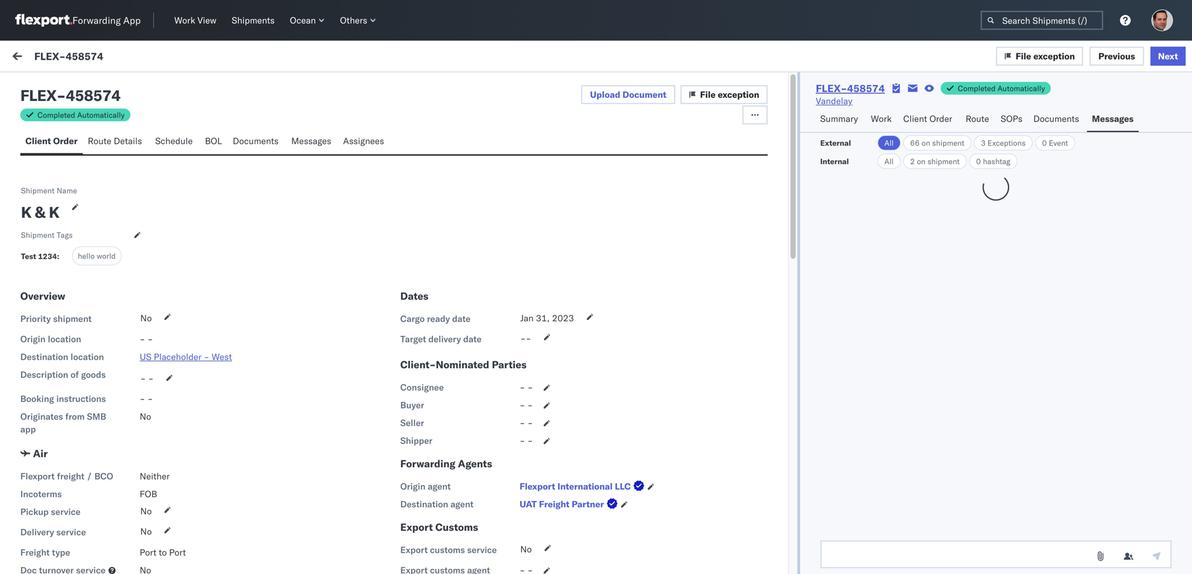 Task type: locate. For each thing, give the bounding box(es) containing it.
app
[[20, 424, 36, 435]]

all left 2
[[885, 157, 894, 166]]

1 horizontal spatial freight
[[539, 499, 570, 510]]

0 horizontal spatial 0
[[977, 157, 982, 166]]

0 horizontal spatial forwarding
[[72, 14, 121, 26]]

exception
[[1034, 50, 1076, 61], [718, 89, 760, 100]]

client for left client order button
[[25, 135, 51, 146]]

1 horizontal spatial port
[[169, 547, 186, 558]]

no down the "fob"
[[140, 506, 152, 517]]

export left customs
[[401, 544, 428, 556]]

2 vertical spatial service
[[468, 544, 497, 556]]

vandelay up 'summary' at the right of page
[[816, 95, 853, 106]]

details
[[114, 135, 142, 146]]

458574 down document
[[651, 147, 684, 158]]

1 vertical spatial location
[[71, 351, 104, 362]]

1 vertical spatial completed automatically
[[37, 110, 125, 120]]

- -
[[140, 334, 153, 345], [140, 373, 154, 384], [520, 382, 533, 393], [140, 393, 153, 404], [520, 400, 533, 411], [520, 417, 533, 428], [520, 435, 533, 446]]

0 vertical spatial shipment
[[933, 138, 965, 148]]

work right import
[[123, 52, 144, 63]]

0 vertical spatial exception
[[1034, 50, 1076, 61]]

- - for shipper
[[520, 435, 533, 446]]

all button down the work button in the top right of the page
[[878, 135, 901, 151]]

client order for left client order button
[[25, 135, 78, 146]]

port right to
[[169, 547, 186, 558]]

resize handle column header
[[58, 106, 73, 240], [603, 106, 618, 240], [821, 106, 836, 240], [1039, 106, 1054, 240], [1170, 106, 1185, 240]]

forwarding agents
[[401, 457, 493, 470]]

4 resize handle column header from the left
[[1039, 106, 1054, 240]]

freight
[[539, 499, 570, 510], [20, 547, 50, 558]]

1 vertical spatial agent
[[451, 499, 474, 510]]

order down flex - 458574
[[53, 135, 78, 146]]

31,
[[536, 313, 550, 324]]

flex- right my
[[34, 50, 66, 62]]

flex-
[[34, 50, 66, 62], [816, 82, 848, 95], [624, 147, 651, 158]]

location
[[48, 334, 81, 345], [71, 351, 104, 362]]

client order button down flex
[[20, 130, 83, 154]]

external inside external (0) 'button'
[[20, 81, 56, 92]]

1 vertical spatial external
[[821, 138, 852, 148]]

0 vertical spatial on
[[922, 138, 931, 148]]

forwarding up origin agent
[[401, 457, 456, 470]]

no right smb
[[140, 411, 151, 422]]

date for cargo ready date
[[453, 313, 471, 324]]

1 vertical spatial exception
[[718, 89, 760, 100]]

(0) for external (0)
[[58, 81, 75, 92]]

1 horizontal spatial internal
[[821, 157, 850, 166]]

0 horizontal spatial automatically
[[77, 110, 125, 120]]

1 all button from the top
[[878, 135, 901, 151]]

0 vertical spatial origin
[[20, 334, 46, 345]]

work inside button
[[872, 113, 892, 124]]

1 horizontal spatial forwarding
[[401, 457, 456, 470]]

0 vertical spatial flex-458574
[[34, 50, 103, 62]]

0 vertical spatial internal
[[85, 81, 116, 92]]

(0) up message
[[119, 81, 135, 92]]

0 vertical spatial route
[[966, 113, 990, 124]]

(0) for internal (0)
[[119, 81, 135, 92]]

1 vertical spatial documents
[[233, 135, 279, 146]]

client order up 66 on shipment
[[904, 113, 953, 124]]

0 horizontal spatial k
[[21, 203, 32, 222]]

no up port to port
[[140, 526, 152, 537]]

jan
[[521, 313, 534, 324]]

2 all button from the top
[[878, 154, 901, 169]]

schedule
[[155, 135, 193, 146]]

1 horizontal spatial route
[[966, 113, 990, 124]]

2 horizontal spatial work
[[872, 113, 892, 124]]

on right 2
[[918, 157, 926, 166]]

documents button
[[1029, 107, 1088, 132], [228, 130, 286, 154]]

None checkbox
[[20, 109, 33, 121]]

tao
[[127, 137, 141, 148]]

1 vertical spatial vandelay
[[842, 147, 879, 158]]

shipments
[[232, 15, 275, 26]]

next button
[[1151, 47, 1187, 66]]

bol
[[205, 135, 222, 146]]

external down the summary button
[[821, 138, 852, 148]]

agent up customs
[[451, 499, 474, 510]]

messages button right actions
[[1088, 107, 1140, 132]]

0 horizontal spatial file exception
[[701, 89, 760, 100]]

location up 'goods'
[[71, 351, 104, 362]]

1 horizontal spatial order
[[930, 113, 953, 124]]

location up destination location
[[48, 334, 81, 345]]

0 horizontal spatial completed automatically
[[37, 110, 125, 120]]

1 vertical spatial origin
[[401, 481, 426, 492]]

shipment name
[[21, 186, 77, 195]]

location for origin location
[[48, 334, 81, 345]]

work right the summary button
[[872, 113, 892, 124]]

5 resize handle column header from the left
[[1170, 106, 1185, 240]]

forwarding for forwarding agents
[[401, 457, 456, 470]]

forwarding left app
[[72, 14, 121, 26]]

1 vertical spatial internal
[[821, 157, 850, 166]]

no for pickup service
[[140, 506, 152, 517]]

view
[[198, 15, 217, 26]]

0 for 0 hashtag
[[977, 157, 982, 166]]

date up client-nominated parties
[[464, 334, 482, 345]]

flexport for flexport international llc
[[520, 481, 556, 492]]

all
[[885, 138, 894, 148], [885, 157, 894, 166]]

0 horizontal spatial messages button
[[286, 130, 338, 154]]

2 vertical spatial flex-
[[624, 147, 651, 158]]

completed automatically up sops
[[959, 84, 1046, 93]]

458574 up the work button in the top right of the page
[[848, 82, 886, 95]]

messages right 6:27
[[292, 135, 332, 146]]

0 horizontal spatial port
[[140, 547, 157, 558]]

all down the work button in the top right of the page
[[885, 138, 894, 148]]

(0) right flex
[[58, 81, 75, 92]]

client down vandelay link
[[843, 110, 863, 120]]

forwarding inside the forwarding app link
[[72, 14, 121, 26]]

1 horizontal spatial messages
[[1093, 113, 1134, 124]]

1 horizontal spatial flexport
[[164, 138, 193, 147]]

shipment up 2 on shipment
[[933, 138, 965, 148]]

no up us
[[140, 313, 152, 324]]

my
[[13, 49, 33, 66]]

0 horizontal spatial flexport
[[20, 471, 55, 482]]

work view link
[[169, 12, 222, 29]]

0 vertical spatial forwarding
[[72, 14, 121, 26]]

2 horizontal spatial client
[[904, 113, 928, 124]]

1 vertical spatial work
[[123, 52, 144, 63]]

(0) inside 'button'
[[58, 81, 75, 92]]

1 vertical spatial completed
[[37, 110, 75, 120]]

0 vertical spatial destination
[[20, 351, 68, 362]]

1 horizontal spatial documents button
[[1029, 107, 1088, 132]]

previous button
[[1090, 47, 1145, 66]]

k left &
[[21, 203, 32, 222]]

1 horizontal spatial client order
[[904, 113, 953, 124]]

route inside route button
[[966, 113, 990, 124]]

port to port
[[140, 547, 186, 558]]

1 vertical spatial forwarding
[[401, 457, 456, 470]]

automatically up route details
[[77, 110, 125, 120]]

freight right uat
[[539, 499, 570, 510]]

service up type
[[56, 527, 86, 538]]

0 vertical spatial all
[[885, 138, 894, 148]]

nov
[[202, 137, 218, 148]]

route left details
[[88, 135, 111, 146]]

0 vertical spatial date
[[453, 313, 471, 324]]

1 horizontal spatial client
[[843, 110, 863, 120]]

2 export from the top
[[401, 544, 428, 556]]

resize handle column header for actions
[[1170, 106, 1185, 240]]

messages button
[[1088, 107, 1140, 132], [286, 130, 338, 154]]

messages button right 6:27
[[286, 130, 338, 154]]

0 vertical spatial agent
[[428, 481, 451, 492]]

documents up 0 event
[[1034, 113, 1080, 124]]

1 vertical spatial on
[[918, 157, 926, 166]]

0 vertical spatial freight
[[539, 499, 570, 510]]

1 (0) from the left
[[58, 81, 75, 92]]

internal down the summary button
[[821, 157, 850, 166]]

0 left hashtag
[[977, 157, 982, 166]]

- - for consignee
[[520, 382, 533, 393]]

order for left client order button
[[53, 135, 78, 146]]

0 vertical spatial file exception
[[1016, 50, 1076, 61]]

hashtag
[[984, 157, 1011, 166]]

description
[[20, 369, 68, 380]]

shipment up the k & k
[[21, 186, 55, 195]]

tao liu
[[127, 137, 157, 148]]

destination up "description"
[[20, 351, 68, 362]]

0 for 0 event
[[1043, 138, 1048, 148]]

internal inside button
[[85, 81, 116, 92]]

2
[[911, 157, 916, 166]]

export for export customs service
[[401, 544, 428, 556]]

completed automatically
[[959, 84, 1046, 93], [37, 110, 125, 120]]

0 vertical spatial service
[[51, 506, 81, 517]]

originates
[[20, 411, 63, 422]]

file down search shipments (/) 'text field'
[[1016, 50, 1032, 61]]

nov 23, 2023, 6:27 pm pst
[[202, 137, 317, 148]]

/
[[87, 471, 92, 482]]

2 all from the top
[[885, 157, 894, 166]]

0 vertical spatial location
[[48, 334, 81, 345]]

1 horizontal spatial file
[[1016, 50, 1032, 61]]

world
[[97, 251, 116, 261]]

0 horizontal spatial client
[[25, 135, 51, 146]]

1 vertical spatial service
[[56, 527, 86, 538]]

flexport. image
[[15, 14, 72, 27]]

1 export from the top
[[401, 521, 433, 534]]

1 vertical spatial export
[[401, 544, 428, 556]]

client order
[[904, 113, 953, 124], [25, 135, 78, 146]]

service for delivery service
[[56, 527, 86, 538]]

smb
[[87, 411, 106, 422]]

service up delivery service on the left of page
[[51, 506, 81, 517]]

on right 66 on the top right
[[922, 138, 931, 148]]

0 vertical spatial 0
[[1043, 138, 1048, 148]]

2 shipment from the top
[[21, 230, 55, 240]]

1 vertical spatial route
[[88, 135, 111, 146]]

458574 down the forwarding app link
[[66, 50, 103, 62]]

1 horizontal spatial file exception
[[1016, 50, 1076, 61]]

0 horizontal spatial messages
[[292, 135, 332, 146]]

work left view
[[174, 15, 195, 26]]

6:27
[[264, 137, 283, 148]]

completed up route button
[[959, 84, 996, 93]]

external
[[20, 81, 56, 92], [821, 138, 852, 148]]

date for target delivery date
[[464, 334, 482, 345]]

Search Shipments (/) text field
[[981, 11, 1104, 30]]

shipment
[[21, 186, 55, 195], [21, 230, 55, 240]]

1 vertical spatial flex-
[[816, 82, 848, 95]]

completed automatically down flex - 458574
[[37, 110, 125, 120]]

internal down import
[[85, 81, 116, 92]]

overview
[[20, 290, 65, 302]]

1 vertical spatial file exception
[[701, 89, 760, 100]]

consignee
[[401, 382, 444, 393]]

shipment up test 1234 :
[[21, 230, 55, 240]]

flex-458574 up 'summary' at the right of page
[[816, 82, 886, 95]]

2 vertical spatial work
[[872, 113, 892, 124]]

external down my work
[[20, 81, 56, 92]]

0 event
[[1043, 138, 1069, 148]]

1 vertical spatial all
[[885, 157, 894, 166]]

flex- down upload document button
[[624, 147, 651, 158]]

1 vertical spatial shipment
[[21, 230, 55, 240]]

import work
[[94, 52, 144, 63]]

1 horizontal spatial origin
[[401, 481, 426, 492]]

on for 66
[[922, 138, 931, 148]]

client order down flex
[[25, 135, 78, 146]]

1 vertical spatial destination
[[401, 499, 449, 510]]

0 vertical spatial external
[[20, 81, 56, 92]]

client down flex
[[25, 135, 51, 146]]

1 horizontal spatial work
[[174, 15, 195, 26]]

destination down origin agent
[[401, 499, 449, 510]]

1 vertical spatial shipment
[[928, 157, 960, 166]]

on
[[922, 138, 931, 148], [918, 157, 926, 166]]

no
[[140, 313, 152, 324], [140, 411, 151, 422], [140, 506, 152, 517], [140, 526, 152, 537], [521, 544, 532, 555]]

client order button up 66 on shipment
[[899, 107, 961, 132]]

0 horizontal spatial order
[[53, 135, 78, 146]]

flexport right the liu
[[164, 138, 193, 147]]

-
[[57, 86, 66, 105], [521, 333, 526, 344], [526, 333, 532, 344], [140, 334, 145, 345], [148, 334, 153, 345], [204, 351, 210, 362], [140, 373, 146, 384], [148, 373, 154, 384], [520, 382, 526, 393], [528, 382, 533, 393], [140, 393, 145, 404], [148, 393, 153, 404], [520, 400, 526, 411], [528, 400, 533, 411], [520, 417, 526, 428], [528, 417, 533, 428], [520, 435, 526, 446], [528, 435, 533, 446]]

1 horizontal spatial messages button
[[1088, 107, 1140, 132]]

1 horizontal spatial (0)
[[119, 81, 135, 92]]

0 horizontal spatial destination
[[20, 351, 68, 362]]

origin up destination agent
[[401, 481, 426, 492]]

agent up destination agent
[[428, 481, 451, 492]]

client-nominated parties
[[401, 358, 527, 371]]

route inside route details button
[[88, 135, 111, 146]]

internal
[[85, 81, 116, 92], [821, 157, 850, 166]]

0 horizontal spatial route
[[88, 135, 111, 146]]

1 horizontal spatial 0
[[1043, 138, 1048, 148]]

vandelay down the summary button
[[842, 147, 879, 158]]

messages
[[1093, 113, 1134, 124], [292, 135, 332, 146]]

file right document
[[701, 89, 716, 100]]

1 shipment from the top
[[21, 186, 55, 195]]

flex - 458574
[[20, 86, 121, 105]]

export for export customs
[[401, 521, 433, 534]]

file
[[1016, 50, 1032, 61], [701, 89, 716, 100]]

agent for origin agent
[[428, 481, 451, 492]]

0 hashtag
[[977, 157, 1011, 166]]

all for 2
[[885, 157, 894, 166]]

order up 66 on shipment
[[930, 113, 953, 124]]

1 vertical spatial all button
[[878, 154, 901, 169]]

2 (0) from the left
[[119, 81, 135, 92]]

1 vertical spatial client order
[[25, 135, 78, 146]]

0 vertical spatial all button
[[878, 135, 901, 151]]

1 horizontal spatial completed
[[959, 84, 996, 93]]

resize handle column header for message
[[603, 106, 618, 240]]

route up 3
[[966, 113, 990, 124]]

0 horizontal spatial origin
[[20, 334, 46, 345]]

(0) inside button
[[119, 81, 135, 92]]

0 horizontal spatial documents button
[[228, 130, 286, 154]]

0
[[1043, 138, 1048, 148], [977, 157, 982, 166]]

1 horizontal spatial documents
[[1034, 113, 1080, 124]]

of
[[71, 369, 79, 380]]

pm
[[285, 137, 299, 148]]

all button left 2
[[878, 154, 901, 169]]

sops button
[[996, 107, 1029, 132]]

pickup service
[[20, 506, 81, 517]]

documents left pm
[[233, 135, 279, 146]]

1 all from the top
[[885, 138, 894, 148]]

file exception button
[[997, 47, 1084, 66], [997, 47, 1084, 66], [681, 85, 768, 104], [681, 85, 768, 104]]

date right ready at the bottom left
[[453, 313, 471, 324]]

flex-458574 up external (0)
[[34, 50, 103, 62]]

None checkbox
[[20, 146, 33, 159], [20, 204, 33, 217], [20, 146, 33, 159], [20, 204, 33, 217]]

external (0) button
[[15, 75, 80, 100]]

1 horizontal spatial flex-
[[624, 147, 651, 158]]

pst
[[301, 137, 317, 148]]

sops
[[1001, 113, 1023, 124]]

file exception
[[1016, 50, 1076, 61], [701, 89, 760, 100]]

no down uat
[[521, 544, 532, 555]]

origin down the priority
[[20, 334, 46, 345]]

0 vertical spatial documents
[[1034, 113, 1080, 124]]

0 vertical spatial work
[[174, 15, 195, 26]]

flex- up 'summary' at the right of page
[[816, 82, 848, 95]]

uat
[[520, 499, 537, 510]]

messages right actions
[[1093, 113, 1134, 124]]

1 resize handle column header from the left
[[58, 106, 73, 240]]

None text field
[[821, 541, 1173, 569]]

port left to
[[140, 547, 157, 558]]

route for route details
[[88, 135, 111, 146]]

service down customs
[[468, 544, 497, 556]]

llc
[[615, 481, 631, 492]]

0 horizontal spatial internal
[[85, 81, 116, 92]]

neither
[[140, 471, 170, 482]]

flexport up incoterms
[[20, 471, 55, 482]]

2023
[[552, 313, 574, 324]]

2 resize handle column header from the left
[[603, 106, 618, 240]]

target
[[401, 334, 426, 345]]

destination for destination agent
[[401, 499, 449, 510]]

export down destination agent
[[401, 521, 433, 534]]

0 vertical spatial file
[[1016, 50, 1032, 61]]

shipment up origin location
[[53, 313, 92, 324]]

0 vertical spatial messages
[[1093, 113, 1134, 124]]

- - for description of goods
[[140, 373, 154, 384]]

flex-458574
[[34, 50, 103, 62], [816, 82, 886, 95]]

flexport up uat
[[520, 481, 556, 492]]

k right &
[[49, 203, 59, 222]]

0 left event
[[1043, 138, 1048, 148]]

0 horizontal spatial documents
[[233, 135, 279, 146]]

0 vertical spatial shipment
[[21, 186, 55, 195]]

others
[[340, 15, 368, 26]]

target delivery date
[[401, 334, 482, 345]]

external for external
[[821, 138, 852, 148]]

0 vertical spatial completed automatically
[[959, 84, 1046, 93]]

shipment down 66 on shipment
[[928, 157, 960, 166]]

client up 66 on the top right
[[904, 113, 928, 124]]

origin location
[[20, 334, 81, 345]]

freight down delivery
[[20, 547, 50, 558]]

1 horizontal spatial client order button
[[899, 107, 961, 132]]

0 horizontal spatial (0)
[[58, 81, 75, 92]]

automatically up sops
[[998, 84, 1046, 93]]

2 horizontal spatial flexport
[[520, 481, 556, 492]]

completed down flex - 458574
[[37, 110, 75, 120]]

- - for buyer
[[520, 400, 533, 411]]



Task type: describe. For each thing, give the bounding box(es) containing it.
international
[[558, 481, 613, 492]]

client for client order button to the right
[[904, 113, 928, 124]]

document
[[623, 89, 667, 100]]

pickup
[[20, 506, 49, 517]]

name
[[57, 186, 77, 195]]

service for pickup service
[[51, 506, 81, 517]]

next
[[1159, 50, 1179, 61]]

ocean button
[[285, 12, 330, 29]]

test
[[21, 252, 36, 261]]

flexport for flexport
[[164, 138, 193, 147]]

order for client order button to the right
[[930, 113, 953, 124]]

work for the work button in the top right of the page
[[872, 113, 892, 124]]

1 vertical spatial automatically
[[77, 110, 125, 120]]

others button
[[335, 12, 382, 29]]

actions
[[1061, 110, 1087, 120]]

hello
[[78, 251, 95, 261]]

my work
[[13, 49, 69, 66]]

freight
[[57, 471, 84, 482]]

client order for client order button to the right
[[904, 113, 953, 124]]

66 on shipment
[[911, 138, 965, 148]]

bco
[[94, 471, 113, 482]]

internal for internal
[[821, 157, 850, 166]]

customs
[[436, 521, 479, 534]]

work for work view
[[174, 15, 195, 26]]

0 vertical spatial flex-
[[34, 50, 66, 62]]

no for priority shipment
[[140, 313, 152, 324]]

forwarding for forwarding app
[[72, 14, 121, 26]]

summary button
[[816, 107, 866, 132]]

previous
[[1099, 50, 1136, 61]]

messages for messages button to the right
[[1093, 113, 1134, 124]]

route button
[[961, 107, 996, 132]]

freight type
[[20, 547, 70, 558]]

k & k
[[21, 203, 59, 222]]

customs
[[430, 544, 465, 556]]

shipment for shipment name
[[21, 186, 55, 195]]

0 vertical spatial vandelay
[[816, 95, 853, 106]]

goods
[[81, 369, 106, 380]]

all for 66
[[885, 138, 894, 148]]

incoterms
[[20, 489, 62, 500]]

instructions
[[56, 393, 106, 404]]

booking
[[20, 393, 54, 404]]

all button for 2
[[878, 154, 901, 169]]

1 horizontal spatial flex-458574
[[816, 82, 886, 95]]

exceptions
[[988, 138, 1026, 148]]

west
[[212, 351, 232, 362]]

origin for origin agent
[[401, 481, 426, 492]]

location for destination location
[[71, 351, 104, 362]]

route details
[[88, 135, 142, 146]]

assignees button
[[338, 130, 392, 154]]

to
[[159, 547, 167, 558]]

us
[[140, 351, 152, 362]]

hello world
[[78, 251, 116, 261]]

no for delivery service
[[140, 526, 152, 537]]

app
[[123, 14, 141, 26]]

message
[[105, 110, 135, 120]]

--
[[521, 333, 532, 344]]

uat freight partner
[[520, 499, 604, 510]]

summary
[[821, 113, 859, 124]]

on for 2
[[918, 157, 926, 166]]

0 vertical spatial completed
[[959, 84, 996, 93]]

2023,
[[237, 137, 261, 148]]

internal for internal (0)
[[85, 81, 116, 92]]

tags
[[57, 230, 73, 240]]

placeholder
[[154, 351, 202, 362]]

2 k from the left
[[49, 203, 59, 222]]

458574 up message
[[66, 86, 121, 105]]

partner
[[572, 499, 604, 510]]

external for external (0)
[[20, 81, 56, 92]]

documents for the right documents button
[[1034, 113, 1080, 124]]

freight inside "link"
[[539, 499, 570, 510]]

schedule button
[[150, 130, 200, 154]]

1 vertical spatial file
[[701, 89, 716, 100]]

shipper
[[401, 435, 433, 446]]

upload document button
[[582, 85, 676, 104]]

description of goods
[[20, 369, 106, 380]]

1234
[[38, 252, 57, 261]]

assignees
[[343, 135, 384, 146]]

1 port from the left
[[140, 547, 157, 558]]

1 k from the left
[[21, 203, 32, 222]]

bol button
[[200, 130, 228, 154]]

export customs service
[[401, 544, 497, 556]]

66
[[911, 138, 920, 148]]

flexport international llc link
[[520, 480, 648, 493]]

event
[[1050, 138, 1069, 148]]

work button
[[866, 107, 899, 132]]

forwarding app
[[72, 14, 141, 26]]

flexport international llc
[[520, 481, 631, 492]]

work view
[[174, 15, 217, 26]]

priority shipment
[[20, 313, 92, 324]]

agent for destination agent
[[451, 499, 474, 510]]

destination for destination location
[[20, 351, 68, 362]]

destination agent
[[401, 499, 474, 510]]

0 horizontal spatial work
[[123, 52, 144, 63]]

route for route
[[966, 113, 990, 124]]

air
[[33, 447, 48, 460]]

0 vertical spatial automatically
[[998, 84, 1046, 93]]

resize handle column header for client
[[1039, 106, 1054, 240]]

buyer
[[401, 400, 425, 411]]

external (0)
[[20, 81, 75, 92]]

flex
[[20, 86, 57, 105]]

23,
[[221, 137, 234, 148]]

all button for 66
[[878, 135, 901, 151]]

us placeholder - west link
[[140, 351, 232, 362]]

upload
[[591, 89, 621, 100]]

route details button
[[83, 130, 150, 154]]

documents for left documents button
[[233, 135, 279, 146]]

internal (0)
[[85, 81, 135, 92]]

parties
[[492, 358, 527, 371]]

shipment for 66 on shipment
[[933, 138, 965, 148]]

jan 31, 2023
[[521, 313, 574, 324]]

:
[[57, 252, 59, 261]]

messages for leftmost messages button
[[292, 135, 332, 146]]

flexport for flexport freight / bco
[[20, 471, 55, 482]]

flexport freight / bco
[[20, 471, 113, 482]]

0 horizontal spatial freight
[[20, 547, 50, 558]]

1 horizontal spatial completed automatically
[[959, 84, 1046, 93]]

forwarding app link
[[15, 14, 141, 27]]

cargo ready date
[[401, 313, 471, 324]]

2 port from the left
[[169, 547, 186, 558]]

2 vertical spatial shipment
[[53, 313, 92, 324]]

import work button
[[94, 52, 144, 63]]

shipment for 2 on shipment
[[928, 157, 960, 166]]

no for export customs service
[[521, 544, 532, 555]]

shipment for shipment tags
[[21, 230, 55, 240]]

type
[[52, 547, 70, 558]]

origin agent
[[401, 481, 451, 492]]

vandelay link
[[816, 95, 853, 107]]

- - for seller
[[520, 417, 533, 428]]

0 horizontal spatial client order button
[[20, 130, 83, 154]]

3 resize handle column header from the left
[[821, 106, 836, 240]]

origin for origin location
[[20, 334, 46, 345]]



Task type: vqa. For each thing, say whether or not it's contained in the screenshot.
Work inside the button
yes



